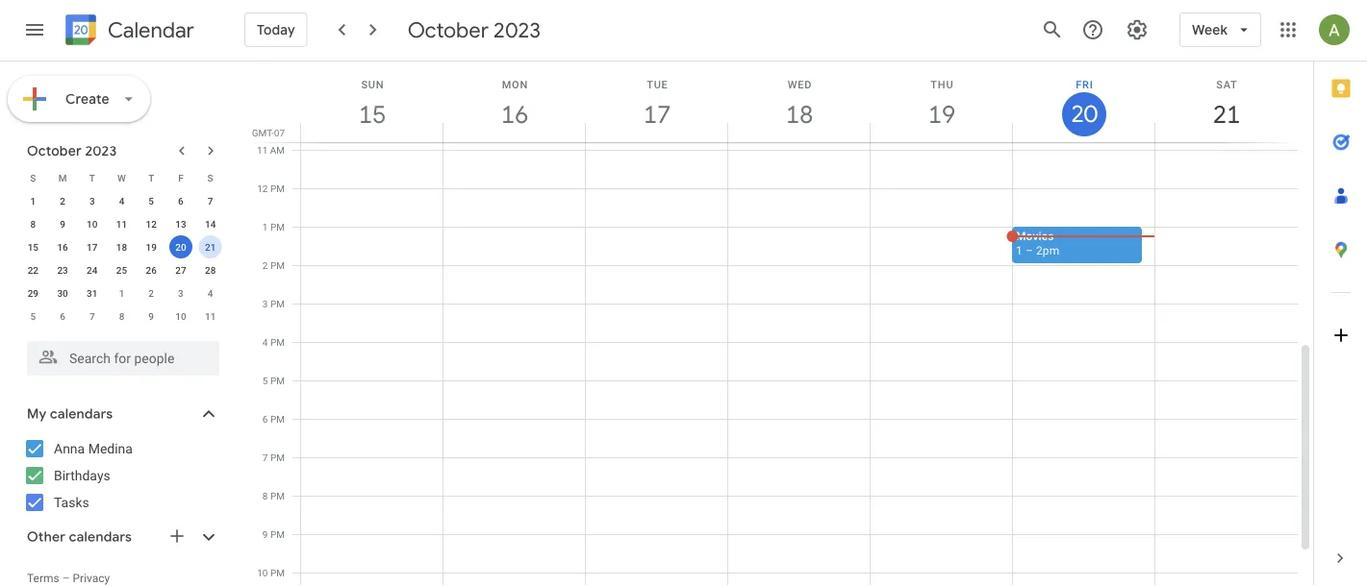 Task type: locate. For each thing, give the bounding box(es) containing it.
november 1 element
[[110, 282, 133, 305]]

0 horizontal spatial 9
[[60, 218, 65, 230]]

sat 21
[[1212, 78, 1239, 130]]

1 horizontal spatial 5
[[149, 195, 154, 207]]

10 up 17 element
[[87, 218, 98, 230]]

november 2 element
[[140, 282, 163, 305]]

2 vertical spatial 11
[[205, 311, 216, 322]]

15 inside october 2023 grid
[[28, 241, 39, 253]]

12 down 11 am
[[257, 183, 268, 194]]

2pm
[[1036, 244, 1060, 257]]

0 horizontal spatial 4
[[119, 195, 124, 207]]

3 pm
[[263, 298, 285, 310]]

1 horizontal spatial 16
[[500, 99, 527, 130]]

11 left am
[[257, 144, 268, 156]]

0 vertical spatial 11
[[257, 144, 268, 156]]

2 pm
[[263, 260, 285, 271]]

1 vertical spatial calendars
[[69, 529, 132, 546]]

2 vertical spatial 6
[[263, 414, 268, 425]]

21 down sat in the right of the page
[[1212, 99, 1239, 130]]

5 pm
[[263, 375, 285, 387]]

8 for 8 pm
[[263, 491, 268, 502]]

0 vertical spatial 17
[[642, 99, 670, 130]]

privacy link
[[73, 572, 110, 586]]

0 horizontal spatial s
[[30, 172, 36, 184]]

21 inside cell
[[205, 241, 216, 253]]

21
[[1212, 99, 1239, 130], [205, 241, 216, 253]]

today
[[257, 21, 295, 38]]

pm down 2 pm
[[270, 298, 285, 310]]

row containing 15
[[18, 236, 225, 259]]

2 horizontal spatial 2
[[263, 260, 268, 271]]

27
[[175, 265, 186, 276]]

5 down 29 element
[[30, 311, 36, 322]]

31
[[87, 288, 98, 299]]

15
[[357, 99, 385, 130], [28, 241, 39, 253]]

0 vertical spatial 2023
[[494, 16, 541, 43]]

7 for 7 pm
[[263, 452, 268, 464]]

pm down 7 pm
[[270, 491, 285, 502]]

2 vertical spatial 5
[[263, 375, 268, 387]]

1 horizontal spatial 11
[[205, 311, 216, 322]]

1 vertical spatial 6
[[60, 311, 65, 322]]

row group
[[18, 190, 225, 328]]

1 horizontal spatial 4
[[208, 288, 213, 299]]

mon 16
[[500, 78, 528, 130]]

2 row from the top
[[18, 190, 225, 213]]

2 horizontal spatial 6
[[263, 414, 268, 425]]

17
[[642, 99, 670, 130], [87, 241, 98, 253]]

1 horizontal spatial 17
[[642, 99, 670, 130]]

row
[[18, 166, 225, 190], [18, 190, 225, 213], [18, 213, 225, 236], [18, 236, 225, 259], [18, 259, 225, 282], [18, 282, 225, 305], [18, 305, 225, 328]]

10 inside 'element'
[[175, 311, 186, 322]]

20
[[1070, 99, 1096, 129], [175, 241, 186, 253]]

1 horizontal spatial s
[[207, 172, 213, 184]]

10 inside grid
[[257, 568, 268, 579]]

pm down 9 pm
[[270, 568, 285, 579]]

19 column header
[[870, 62, 1013, 142]]

birthdays
[[54, 468, 110, 484]]

0 horizontal spatial 12
[[146, 218, 157, 230]]

m
[[58, 172, 67, 184]]

2 t from the left
[[148, 172, 154, 184]]

4 for 4 pm
[[263, 337, 268, 348]]

1 vertical spatial 2023
[[85, 142, 117, 160]]

8 down november 1 element
[[119, 311, 124, 322]]

7 pm from the top
[[270, 414, 285, 425]]

2 inside grid
[[263, 260, 268, 271]]

pm down "8 pm"
[[270, 529, 285, 541]]

t left f
[[148, 172, 154, 184]]

3 down 2 pm
[[263, 298, 268, 310]]

anna
[[54, 441, 85, 457]]

2 vertical spatial 9
[[263, 529, 268, 541]]

create button
[[8, 76, 150, 122]]

terms link
[[27, 572, 59, 586]]

Search for people text field
[[38, 342, 208, 376]]

1 vertical spatial 18
[[116, 241, 127, 253]]

4 row from the top
[[18, 236, 225, 259]]

1 vertical spatial 7
[[89, 311, 95, 322]]

pm up 7 pm
[[270, 414, 285, 425]]

6 row from the top
[[18, 282, 225, 305]]

2 horizontal spatial 4
[[263, 337, 268, 348]]

1 vertical spatial 19
[[146, 241, 157, 253]]

movies
[[1016, 229, 1054, 243]]

grid containing 15
[[246, 62, 1313, 587]]

1 horizontal spatial 20
[[1070, 99, 1096, 129]]

2 vertical spatial 8
[[263, 491, 268, 502]]

1 horizontal spatial 2
[[149, 288, 154, 299]]

3 for 3 pm
[[263, 298, 268, 310]]

29 element
[[22, 282, 45, 305]]

2 up november 9 element
[[149, 288, 154, 299]]

0 horizontal spatial 17
[[87, 241, 98, 253]]

pm down am
[[270, 183, 285, 194]]

1 pm from the top
[[270, 183, 285, 194]]

2 vertical spatial 4
[[263, 337, 268, 348]]

2023 down create at left
[[85, 142, 117, 160]]

1 horizontal spatial t
[[148, 172, 154, 184]]

8 inside grid
[[263, 491, 268, 502]]

11 down the november 4 element
[[205, 311, 216, 322]]

0 horizontal spatial 19
[[146, 241, 157, 253]]

20 column header
[[1012, 62, 1156, 142]]

17 element
[[81, 236, 104, 259]]

5 inside grid
[[263, 375, 268, 387]]

calendars inside 'dropdown button'
[[50, 406, 113, 423]]

2023
[[494, 16, 541, 43], [85, 142, 117, 160]]

1
[[30, 195, 36, 207], [263, 221, 268, 233], [1016, 244, 1023, 257], [119, 288, 124, 299]]

29
[[28, 288, 39, 299]]

pm
[[270, 183, 285, 194], [270, 221, 285, 233], [270, 260, 285, 271], [270, 298, 285, 310], [270, 337, 285, 348], [270, 375, 285, 387], [270, 414, 285, 425], [270, 452, 285, 464], [270, 491, 285, 502], [270, 529, 285, 541], [270, 568, 285, 579]]

4 up 11 element
[[119, 195, 124, 207]]

11 pm from the top
[[270, 568, 285, 579]]

9 up 10 pm
[[263, 529, 268, 541]]

0 vertical spatial 2
[[60, 195, 65, 207]]

18 element
[[110, 236, 133, 259]]

pm down 6 pm
[[270, 452, 285, 464]]

1 vertical spatial 2
[[263, 260, 268, 271]]

11 up 18 element
[[116, 218, 127, 230]]

0 horizontal spatial 10
[[87, 218, 98, 230]]

1 vertical spatial 5
[[30, 311, 36, 322]]

row containing 8
[[18, 213, 225, 236]]

–
[[1026, 244, 1033, 257], [62, 572, 70, 586]]

2 for november 2 element
[[149, 288, 154, 299]]

0 vertical spatial 16
[[500, 99, 527, 130]]

4 inside grid
[[263, 337, 268, 348]]

3 row from the top
[[18, 213, 225, 236]]

18 inside row
[[116, 241, 127, 253]]

1 horizontal spatial –
[[1026, 244, 1033, 257]]

october 2023 grid
[[18, 166, 225, 328]]

1 horizontal spatial 3
[[178, 288, 184, 299]]

1 vertical spatial 16
[[57, 241, 68, 253]]

3
[[89, 195, 95, 207], [178, 288, 184, 299], [263, 298, 268, 310]]

12 inside row
[[146, 218, 157, 230]]

3 up 10 element
[[89, 195, 95, 207]]

pm for 12 pm
[[270, 183, 285, 194]]

7 down 6 pm
[[263, 452, 268, 464]]

23
[[57, 265, 68, 276]]

other calendars button
[[4, 522, 239, 553]]

12
[[257, 183, 268, 194], [146, 218, 157, 230]]

11 inside grid
[[257, 144, 268, 156]]

s right f
[[207, 172, 213, 184]]

21 link
[[1205, 92, 1249, 137]]

6 down "30" element
[[60, 311, 65, 322]]

2 horizontal spatial 11
[[257, 144, 268, 156]]

0 vertical spatial 5
[[149, 195, 154, 207]]

1 horizontal spatial 12
[[257, 183, 268, 194]]

thu 19
[[927, 78, 954, 130]]

1 horizontal spatial 9
[[149, 311, 154, 322]]

16
[[500, 99, 527, 130], [57, 241, 68, 253]]

4 down 3 pm
[[263, 337, 268, 348]]

movies 1 – 2pm
[[1016, 229, 1060, 257]]

0 vertical spatial 18
[[785, 99, 812, 130]]

3 down '27' element
[[178, 288, 184, 299]]

calendar
[[108, 17, 194, 44]]

8 pm
[[263, 491, 285, 502]]

07
[[274, 127, 285, 139]]

t left w
[[89, 172, 95, 184]]

2023 up mon
[[494, 16, 541, 43]]

10 down 9 pm
[[257, 568, 268, 579]]

1 vertical spatial 21
[[205, 241, 216, 253]]

s
[[30, 172, 36, 184], [207, 172, 213, 184]]

0 horizontal spatial 6
[[60, 311, 65, 322]]

10 for 10 pm
[[257, 568, 268, 579]]

2 horizontal spatial 3
[[263, 298, 268, 310]]

0 horizontal spatial 11
[[116, 218, 127, 230]]

10
[[87, 218, 98, 230], [175, 311, 186, 322], [257, 568, 268, 579]]

6 for november 6 element in the bottom left of the page
[[60, 311, 65, 322]]

pm for 4 pm
[[270, 337, 285, 348]]

18 column header
[[727, 62, 871, 142]]

0 vertical spatial calendars
[[50, 406, 113, 423]]

19 inside "column header"
[[927, 99, 954, 130]]

0 vertical spatial 15
[[357, 99, 385, 130]]

0 vertical spatial october
[[408, 16, 489, 43]]

3 pm from the top
[[270, 260, 285, 271]]

pm down 1 pm at the top left of the page
[[270, 260, 285, 271]]

0 horizontal spatial 5
[[30, 311, 36, 322]]

0 horizontal spatial 15
[[28, 241, 39, 253]]

18 down "wed"
[[785, 99, 812, 130]]

4 pm from the top
[[270, 298, 285, 310]]

24
[[87, 265, 98, 276]]

0 horizontal spatial 2023
[[85, 142, 117, 160]]

11 for november 11 element
[[205, 311, 216, 322]]

calendar heading
[[104, 17, 194, 44]]

24 element
[[81, 259, 104, 282]]

18 up 25
[[116, 241, 127, 253]]

21 up 28 at the left of the page
[[205, 241, 216, 253]]

19 down thu on the right of page
[[927, 99, 954, 130]]

23 element
[[51, 259, 74, 282]]

9 down november 2 element
[[149, 311, 154, 322]]

pm up 6 pm
[[270, 375, 285, 387]]

10 for november 10 'element'
[[175, 311, 186, 322]]

8 down 7 pm
[[263, 491, 268, 502]]

1 horizontal spatial 18
[[785, 99, 812, 130]]

6 pm
[[263, 414, 285, 425]]

31 element
[[81, 282, 104, 305]]

calendars
[[50, 406, 113, 423], [69, 529, 132, 546]]

grid
[[246, 62, 1313, 587]]

7 pm
[[263, 452, 285, 464]]

21 cell
[[196, 236, 225, 259]]

0 vertical spatial 9
[[60, 218, 65, 230]]

calendars up anna medina
[[50, 406, 113, 423]]

6
[[178, 195, 184, 207], [60, 311, 65, 322], [263, 414, 268, 425]]

f
[[178, 172, 183, 184]]

pm for 5 pm
[[270, 375, 285, 387]]

7 down 31 'element'
[[89, 311, 95, 322]]

1 row from the top
[[18, 166, 225, 190]]

0 vertical spatial –
[[1026, 244, 1033, 257]]

pm up 2 pm
[[270, 221, 285, 233]]

19 link
[[920, 92, 964, 137]]

2 vertical spatial 7
[[263, 452, 268, 464]]

tue
[[647, 78, 668, 90]]

22 element
[[22, 259, 45, 282]]

7 up 14 element
[[208, 195, 213, 207]]

4 for the november 4 element
[[208, 288, 213, 299]]

7 row from the top
[[18, 305, 225, 328]]

october 2023 up the m
[[27, 142, 117, 160]]

8 pm from the top
[[270, 452, 285, 464]]

16 down mon
[[500, 99, 527, 130]]

5 up 6 pm
[[263, 375, 268, 387]]

11
[[257, 144, 268, 156], [116, 218, 127, 230], [205, 311, 216, 322]]

0 vertical spatial 19
[[927, 99, 954, 130]]

0 horizontal spatial october
[[27, 142, 82, 160]]

1 horizontal spatial october 2023
[[408, 16, 541, 43]]

1 vertical spatial 15
[[28, 241, 39, 253]]

other calendars
[[27, 529, 132, 546]]

15 down sun on the left top of page
[[357, 99, 385, 130]]

1 inside "movies 1 – 2pm"
[[1016, 244, 1023, 257]]

7
[[208, 195, 213, 207], [89, 311, 95, 322], [263, 452, 268, 464]]

pm for 7 pm
[[270, 452, 285, 464]]

5
[[149, 195, 154, 207], [30, 311, 36, 322], [263, 375, 268, 387]]

20 up 27
[[175, 241, 186, 253]]

19
[[927, 99, 954, 130], [146, 241, 157, 253]]

1 vertical spatial 20
[[175, 241, 186, 253]]

1 vertical spatial 10
[[175, 311, 186, 322]]

17 up the 24
[[87, 241, 98, 253]]

0 vertical spatial october 2023
[[408, 16, 541, 43]]

0 vertical spatial 21
[[1212, 99, 1239, 130]]

1 horizontal spatial 21
[[1212, 99, 1239, 130]]

row containing 22
[[18, 259, 225, 282]]

1 horizontal spatial 10
[[175, 311, 186, 322]]

16 up 23
[[57, 241, 68, 253]]

12 up 19 element
[[146, 218, 157, 230]]

5 for 'november 5' element
[[30, 311, 36, 322]]

4 down 28 element
[[208, 288, 213, 299]]

1 vertical spatial –
[[62, 572, 70, 586]]

9 up 16 element
[[60, 218, 65, 230]]

3 for "november 3" element
[[178, 288, 184, 299]]

0 vertical spatial 20
[[1070, 99, 1096, 129]]

25
[[116, 265, 127, 276]]

– inside "movies 1 – 2pm"
[[1026, 244, 1033, 257]]

1 horizontal spatial 6
[[178, 195, 184, 207]]

tab list
[[1314, 62, 1367, 532]]

1 vertical spatial 12
[[146, 218, 157, 230]]

s left the m
[[30, 172, 36, 184]]

26 element
[[140, 259, 163, 282]]

9
[[60, 218, 65, 230], [149, 311, 154, 322], [263, 529, 268, 541]]

1 down movies
[[1016, 244, 1023, 257]]

wed 18
[[785, 78, 812, 130]]

0 horizontal spatial t
[[89, 172, 95, 184]]

main drawer image
[[23, 18, 46, 41]]

october 2023 up mon
[[408, 16, 541, 43]]

15 element
[[22, 236, 45, 259]]

october
[[408, 16, 489, 43], [27, 142, 82, 160]]

2 pm from the top
[[270, 221, 285, 233]]

2 for 2 pm
[[263, 260, 268, 271]]

calendars up privacy 'link'
[[69, 529, 132, 546]]

19 up 26
[[146, 241, 157, 253]]

10 for 10 element
[[87, 218, 98, 230]]

– down movies
[[1026, 244, 1033, 257]]

21 element
[[199, 236, 222, 259]]

11 for 11 element
[[116, 218, 127, 230]]

0 vertical spatial 12
[[257, 183, 268, 194]]

1 vertical spatial 8
[[119, 311, 124, 322]]

8
[[30, 218, 36, 230], [119, 311, 124, 322], [263, 491, 268, 502]]

privacy
[[73, 572, 110, 586]]

20 down fri
[[1070, 99, 1096, 129]]

2 down 1 pm at the top left of the page
[[263, 260, 268, 271]]

pm for 8 pm
[[270, 491, 285, 502]]

november 6 element
[[51, 305, 74, 328]]

my calendars list
[[4, 434, 239, 519]]

0 horizontal spatial october 2023
[[27, 142, 117, 160]]

pm down 3 pm
[[270, 337, 285, 348]]

t
[[89, 172, 95, 184], [148, 172, 154, 184]]

9 pm from the top
[[270, 491, 285, 502]]

6 up 7 pm
[[263, 414, 268, 425]]

november 9 element
[[140, 305, 163, 328]]

2 down the m
[[60, 195, 65, 207]]

8 up 15 element
[[30, 218, 36, 230]]

1 horizontal spatial 15
[[357, 99, 385, 130]]

1 t from the left
[[89, 172, 95, 184]]

tue 17
[[642, 78, 670, 130]]

mon
[[502, 78, 528, 90]]

12 pm
[[257, 183, 285, 194]]

6 pm from the top
[[270, 375, 285, 387]]

None search field
[[0, 334, 239, 376]]

4
[[119, 195, 124, 207], [208, 288, 213, 299], [263, 337, 268, 348]]

4 pm
[[263, 337, 285, 348]]

2
[[60, 195, 65, 207], [263, 260, 268, 271], [149, 288, 154, 299]]

2 horizontal spatial 10
[[257, 568, 268, 579]]

5 row from the top
[[18, 259, 225, 282]]

2 vertical spatial 2
[[149, 288, 154, 299]]

22
[[28, 265, 39, 276]]

21 inside column header
[[1212, 99, 1239, 130]]

0 horizontal spatial 16
[[57, 241, 68, 253]]

fri 20
[[1070, 78, 1096, 129]]

1 horizontal spatial 19
[[927, 99, 954, 130]]

13
[[175, 218, 186, 230]]

2 horizontal spatial 8
[[263, 491, 268, 502]]

2 vertical spatial 10
[[257, 568, 268, 579]]

18
[[785, 99, 812, 130], [116, 241, 127, 253]]

calendars inside dropdown button
[[69, 529, 132, 546]]

1 vertical spatial october 2023
[[27, 142, 117, 160]]

17 down tue
[[642, 99, 670, 130]]

5 up 12 element
[[149, 195, 154, 207]]

11 am
[[257, 144, 285, 156]]

add other calendars image
[[167, 527, 187, 546]]

10 pm from the top
[[270, 529, 285, 541]]

1 vertical spatial 4
[[208, 288, 213, 299]]

terms – privacy
[[27, 572, 110, 586]]

6 down f
[[178, 195, 184, 207]]

1 horizontal spatial 8
[[119, 311, 124, 322]]

1 vertical spatial 17
[[87, 241, 98, 253]]

9 for november 9 element
[[149, 311, 154, 322]]

19 inside row
[[146, 241, 157, 253]]

november 7 element
[[81, 305, 104, 328]]

10 down "november 3" element
[[175, 311, 186, 322]]

october 2023
[[408, 16, 541, 43], [27, 142, 117, 160]]

– right terms
[[62, 572, 70, 586]]

0 horizontal spatial 8
[[30, 218, 36, 230]]

1 horizontal spatial 7
[[208, 195, 213, 207]]

my calendars
[[27, 406, 113, 423]]

5 pm from the top
[[270, 337, 285, 348]]

2 horizontal spatial 5
[[263, 375, 268, 387]]

15 up 22
[[28, 241, 39, 253]]



Task type: describe. For each thing, give the bounding box(es) containing it.
9 for 9 pm
[[263, 529, 268, 541]]

0 vertical spatial 7
[[208, 195, 213, 207]]

row group containing 1
[[18, 190, 225, 328]]

1 vertical spatial october
[[27, 142, 82, 160]]

20, today element
[[169, 236, 192, 259]]

30 element
[[51, 282, 74, 305]]

thu
[[931, 78, 954, 90]]

12 for 12
[[146, 218, 157, 230]]

1 up 15 element
[[30, 195, 36, 207]]

9 pm
[[263, 529, 285, 541]]

20 inside cell
[[175, 241, 186, 253]]

1 horizontal spatial 2023
[[494, 16, 541, 43]]

1 down 25 element at the top
[[119, 288, 124, 299]]

pm for 10 pm
[[270, 568, 285, 579]]

15 inside column header
[[357, 99, 385, 130]]

sun 15
[[357, 78, 385, 130]]

16 link
[[493, 92, 537, 137]]

15 column header
[[300, 62, 444, 142]]

am
[[270, 144, 285, 156]]

fri
[[1076, 78, 1094, 90]]

pm for 9 pm
[[270, 529, 285, 541]]

1 pm
[[263, 221, 285, 233]]

november 10 element
[[169, 305, 192, 328]]

20 cell
[[166, 236, 196, 259]]

0 vertical spatial 4
[[119, 195, 124, 207]]

18 inside wed 18
[[785, 99, 812, 130]]

pm for 2 pm
[[270, 260, 285, 271]]

my calendars button
[[4, 399, 239, 430]]

settings menu image
[[1126, 18, 1149, 41]]

november 5 element
[[22, 305, 45, 328]]

5 for 5 pm
[[263, 375, 268, 387]]

other
[[27, 529, 66, 546]]

21 column header
[[1155, 62, 1298, 142]]

10 element
[[81, 213, 104, 236]]

1 horizontal spatial october
[[408, 16, 489, 43]]

0 vertical spatial 8
[[30, 218, 36, 230]]

tasks
[[54, 495, 89, 511]]

19 element
[[140, 236, 163, 259]]

7 for november 7 element
[[89, 311, 95, 322]]

28
[[205, 265, 216, 276]]

calendar element
[[62, 11, 194, 53]]

20 link
[[1062, 92, 1106, 137]]

pm for 6 pm
[[270, 414, 285, 425]]

8 for november 8 element
[[119, 311, 124, 322]]

november 3 element
[[169, 282, 192, 305]]

27 element
[[169, 259, 192, 282]]

row containing 5
[[18, 305, 225, 328]]

20 inside column header
[[1070, 99, 1096, 129]]

17 inside column header
[[642, 99, 670, 130]]

w
[[117, 172, 126, 184]]

wed
[[788, 78, 812, 90]]

calendars for my calendars
[[50, 406, 113, 423]]

11 element
[[110, 213, 133, 236]]

calendars for other calendars
[[69, 529, 132, 546]]

row containing 29
[[18, 282, 225, 305]]

row containing s
[[18, 166, 225, 190]]

12 element
[[140, 213, 163, 236]]

gmt-
[[252, 127, 274, 139]]

sun
[[361, 78, 384, 90]]

2 s from the left
[[207, 172, 213, 184]]

sat
[[1216, 78, 1238, 90]]

pm for 3 pm
[[270, 298, 285, 310]]

26
[[146, 265, 157, 276]]

28 element
[[199, 259, 222, 282]]

pm for 1 pm
[[270, 221, 285, 233]]

17 inside row
[[87, 241, 98, 253]]

anna medina
[[54, 441, 133, 457]]

25 element
[[110, 259, 133, 282]]

terms
[[27, 572, 59, 586]]

12 for 12 pm
[[257, 183, 268, 194]]

14 element
[[199, 213, 222, 236]]

create
[[65, 90, 110, 108]]

0 horizontal spatial –
[[62, 572, 70, 586]]

17 link
[[635, 92, 679, 137]]

17 column header
[[585, 62, 728, 142]]

november 11 element
[[199, 305, 222, 328]]

0 horizontal spatial 2
[[60, 195, 65, 207]]

week
[[1192, 21, 1228, 38]]

0 horizontal spatial 3
[[89, 195, 95, 207]]

13 element
[[169, 213, 192, 236]]

11 for 11 am
[[257, 144, 268, 156]]

16 inside mon 16
[[500, 99, 527, 130]]

16 column header
[[443, 62, 586, 142]]

1 down "12 pm"
[[263, 221, 268, 233]]

today button
[[244, 7, 308, 53]]

week button
[[1180, 7, 1261, 53]]

november 4 element
[[199, 282, 222, 305]]

18 link
[[777, 92, 822, 137]]

gmt-07
[[252, 127, 285, 139]]

15 link
[[350, 92, 394, 137]]

medina
[[88, 441, 133, 457]]

my
[[27, 406, 47, 423]]

1 s from the left
[[30, 172, 36, 184]]

14
[[205, 218, 216, 230]]

10 pm
[[257, 568, 285, 579]]

30
[[57, 288, 68, 299]]

16 element
[[51, 236, 74, 259]]

16 inside row
[[57, 241, 68, 253]]

november 8 element
[[110, 305, 133, 328]]

row containing 1
[[18, 190, 225, 213]]

6 for 6 pm
[[263, 414, 268, 425]]



Task type: vqa. For each thing, say whether or not it's contained in the screenshot.
search for people TEXT FIELD
yes



